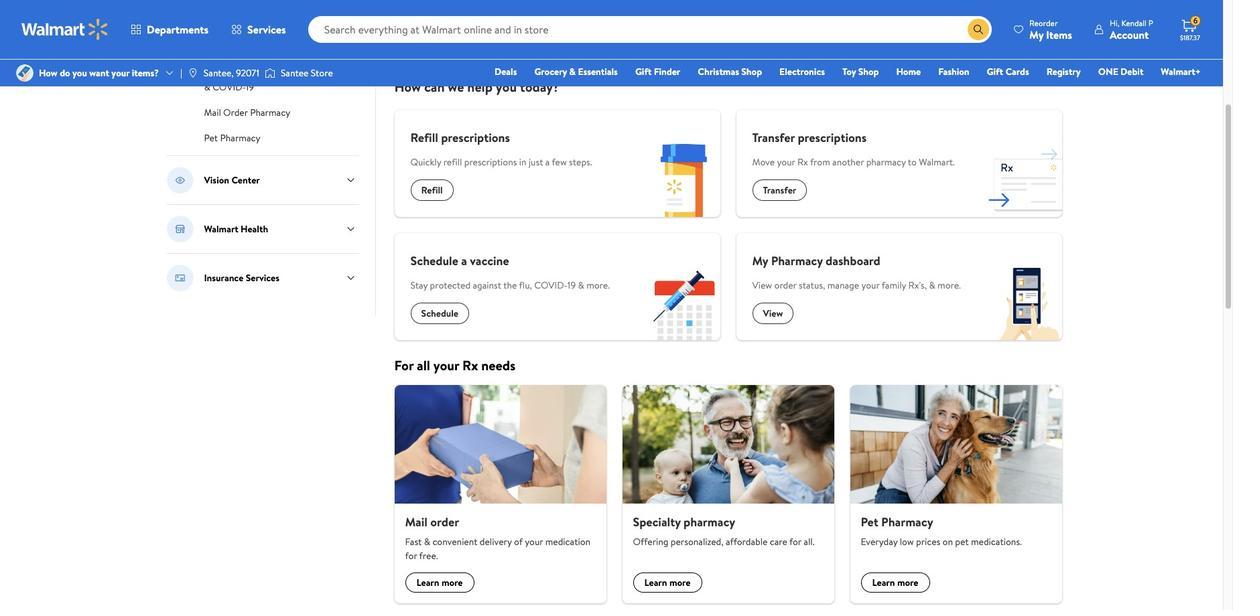 Task type: locate. For each thing, give the bounding box(es) containing it.
0 vertical spatial 19
[[246, 80, 254, 94]]

schedule up stay
[[411, 253, 459, 270]]

transfer button
[[753, 180, 808, 201]]

more
[[442, 577, 463, 590], [670, 577, 691, 590], [898, 577, 919, 590]]

2 horizontal spatial learn
[[873, 577, 896, 590]]

refill prescriptions
[[411, 129, 510, 146]]

search icon image
[[974, 24, 984, 35]]

low
[[900, 536, 914, 549]]

how left do
[[39, 66, 58, 80]]

0 horizontal spatial 19
[[246, 80, 254, 94]]

0 vertical spatial rx
[[798, 156, 809, 169]]

specialty up offering at the bottom of the page
[[633, 514, 681, 531]]

2 more. from the left
[[938, 279, 961, 292]]

medication
[[546, 536, 591, 549]]

learn for specialty
[[645, 577, 668, 590]]

registry
[[1047, 65, 1081, 78]]

specialty pharmacy
[[204, 40, 283, 54]]

care
[[770, 536, 788, 549]]

learn more inside pet pharmacy list item
[[873, 577, 919, 590]]

1 vertical spatial for
[[405, 550, 417, 563]]

pharmacy down order at left top
[[220, 131, 261, 145]]

testing
[[204, 66, 233, 79]]

1 horizontal spatial pet
[[861, 514, 879, 531]]

more down convenient
[[442, 577, 463, 590]]

santee, 92071
[[204, 66, 259, 80]]

refill prescriptions. quickly refill medications in just a few steps. refill. image
[[647, 143, 721, 217]]

rx left from
[[798, 156, 809, 169]]

specialty inside specialty pharmacy offering personalized, affordable care for all.
[[633, 514, 681, 531]]

shop inside christmas shop link
[[742, 65, 762, 78]]

my left items at the top right of page
[[1030, 27, 1044, 42]]

1 vertical spatial services
[[246, 272, 280, 285]]

prescriptions up from
[[798, 129, 867, 146]]

pet pharmacy list item
[[843, 386, 1071, 604]]

0 horizontal spatial you
[[72, 66, 87, 80]]

mail up fast
[[405, 514, 428, 531]]

3 learn from the left
[[873, 577, 896, 590]]

0 vertical spatial transfer
[[753, 129, 795, 146]]

transfer down move
[[763, 184, 797, 197]]

pharmacy for pet pharmacy
[[220, 131, 261, 145]]

learn more
[[417, 577, 463, 590], [645, 577, 691, 590], [873, 577, 919, 590]]

1 gift from the left
[[636, 65, 652, 78]]

specialty for pharmacy
[[204, 40, 241, 54]]

1 vertical spatial refill
[[421, 184, 443, 197]]

status,
[[799, 279, 826, 292]]

for inside specialty pharmacy offering personalized, affordable care for all.
[[790, 536, 802, 549]]

0 horizontal spatial pharmacy
[[684, 514, 736, 531]]

0 vertical spatial for
[[790, 536, 802, 549]]

your right of
[[525, 536, 543, 549]]

more for pharmacy
[[670, 577, 691, 590]]

learn more down offering at the bottom of the page
[[645, 577, 691, 590]]

reorder my items
[[1030, 17, 1073, 42]]

specialty pharmacy offering personalized, affordable care for all.
[[633, 514, 815, 549]]

0 vertical spatial schedule
[[966, 22, 1008, 37]]

1 vertical spatial mail
[[405, 514, 428, 531]]

shop for toy shop
[[859, 65, 879, 78]]

0 vertical spatial covid-
[[213, 80, 246, 94]]

gift for gift cards
[[987, 65, 1004, 78]]

specialty up testing
[[204, 40, 241, 54]]

1 vertical spatial 19
[[568, 279, 576, 292]]

$4 prescriptions link
[[204, 13, 270, 28]]

rx
[[798, 156, 809, 169], [463, 357, 478, 375]]

0 vertical spatial pet
[[204, 131, 218, 145]]

1 vertical spatial transfer
[[763, 184, 797, 197]]

1 horizontal spatial shop
[[859, 65, 879, 78]]

insurance
[[204, 272, 244, 285]]

1 more from the left
[[442, 577, 463, 590]]

pharmacy up personalized,
[[684, 514, 736, 531]]

2 learn from the left
[[645, 577, 668, 590]]

2 more from the left
[[670, 577, 691, 590]]

manage
[[828, 279, 860, 292]]

1 horizontal spatial mail
[[405, 514, 428, 531]]

1 horizontal spatial my
[[1030, 27, 1044, 42]]

pharmacy up low
[[882, 514, 934, 531]]

a left vaccine
[[461, 253, 467, 270]]

order up convenient
[[431, 514, 459, 531]]

my up the view button
[[753, 253, 769, 270]]

more inside specialty pharmacy list item
[[670, 577, 691, 590]]

1 shop from the left
[[742, 65, 762, 78]]

1 vertical spatial pet
[[861, 514, 879, 531]]

19
[[246, 80, 254, 94], [568, 279, 576, 292]]

0 horizontal spatial for
[[405, 550, 417, 563]]

view inside the view button
[[763, 307, 783, 320]]

0 horizontal spatial covid-
[[213, 80, 246, 94]]

refill up quickly
[[411, 129, 438, 146]]

pharmacy for my pharmacy dashboard
[[772, 253, 823, 270]]

0 vertical spatial mail
[[204, 106, 221, 119]]

pharmacy up treatment:
[[243, 40, 283, 54]]

pet pharmacy link
[[204, 130, 261, 145]]

covid- inside testing & treatment: strep throat, flu & covid-19
[[213, 80, 246, 94]]

& down santee, in the left top of the page
[[204, 80, 210, 94]]

learn more for order
[[417, 577, 463, 590]]

transfer up move
[[753, 129, 795, 146]]

1 horizontal spatial 19
[[568, 279, 576, 292]]

list
[[387, 386, 1071, 604]]

1 horizontal spatial specialty
[[633, 514, 681, 531]]

gift finder
[[636, 65, 681, 78]]

more down personalized,
[[670, 577, 691, 590]]

1 horizontal spatial rx
[[798, 156, 809, 169]]

pet
[[204, 131, 218, 145], [861, 514, 879, 531]]

0 horizontal spatial  image
[[16, 64, 34, 82]]

walmart image
[[21, 19, 109, 40]]

1 more. from the left
[[587, 279, 610, 292]]

 image right 92071
[[265, 66, 276, 80]]

pharmacy for specialty pharmacy
[[243, 40, 283, 54]]

for down fast
[[405, 550, 417, 563]]

mail for order
[[405, 514, 428, 531]]

0 vertical spatial specialty
[[204, 40, 241, 54]]

against
[[473, 279, 502, 292]]

1 horizontal spatial more
[[670, 577, 691, 590]]

refill down quickly
[[421, 184, 443, 197]]

0 vertical spatial order
[[775, 279, 797, 292]]

0 horizontal spatial gift
[[636, 65, 652, 78]]

services right the insurance
[[246, 272, 280, 285]]

& right grocery
[[570, 65, 576, 78]]

1 horizontal spatial more.
[[938, 279, 961, 292]]

refill for refill
[[421, 184, 443, 197]]

move
[[753, 156, 775, 169]]

more. for my pharmacy dashboard
[[938, 279, 961, 292]]

toy shop
[[843, 65, 879, 78]]

1 horizontal spatial how
[[395, 78, 421, 96]]

learn down offering at the bottom of the page
[[645, 577, 668, 590]]

2 learn more from the left
[[645, 577, 691, 590]]

|
[[180, 66, 182, 80]]

learn down free.
[[417, 577, 440, 590]]

toy
[[843, 65, 857, 78]]

0 horizontal spatial pet
[[204, 131, 218, 145]]

0 horizontal spatial rx
[[463, 357, 478, 375]]

2 gift from the left
[[987, 65, 1004, 78]]

shop right toy
[[859, 65, 879, 78]]

deals link
[[489, 64, 523, 79]]

for left all.
[[790, 536, 802, 549]]

19 right flu,
[[568, 279, 576, 292]]

your left family
[[862, 279, 880, 292]]

19 down 92071
[[246, 80, 254, 94]]

0 horizontal spatial more
[[442, 577, 463, 590]]

schedule a vaccine. stay protected against the flu, covid-19 and more. schedule. image
[[647, 267, 721, 341]]

1 learn from the left
[[417, 577, 440, 590]]

in
[[520, 156, 527, 169]]

walmart.
[[920, 156, 955, 169]]

mail order list item
[[387, 386, 615, 604]]

1 learn more from the left
[[417, 577, 463, 590]]

view button
[[753, 303, 794, 325]]

pharmacy left to
[[867, 156, 906, 169]]

3 more from the left
[[898, 577, 919, 590]]

how left can
[[395, 78, 421, 96]]

your right move
[[778, 156, 796, 169]]

shop right christmas
[[742, 65, 762, 78]]

& right flu,
[[578, 279, 585, 292]]

 image
[[188, 68, 198, 78]]

learn more down free.
[[417, 577, 463, 590]]

0 horizontal spatial specialty
[[204, 40, 241, 54]]

prescriptions up 'refill'
[[441, 129, 510, 146]]

0 horizontal spatial learn more
[[417, 577, 463, 590]]

0 vertical spatial pharmacy
[[867, 156, 906, 169]]

order
[[775, 279, 797, 292], [431, 514, 459, 531]]

learn inside pet pharmacy list item
[[873, 577, 896, 590]]

pharmacy inside pet pharmacy everyday low prices on pet medications.
[[882, 514, 934, 531]]

you right do
[[72, 66, 87, 80]]

0 horizontal spatial more.
[[587, 279, 610, 292]]

order inside mail order fast & convenient delivery of your medication for free.
[[431, 514, 459, 531]]

fashion
[[939, 65, 970, 78]]

0 vertical spatial my
[[1030, 27, 1044, 42]]

1 vertical spatial specialty
[[633, 514, 681, 531]]

how for how do you want your items?
[[39, 66, 58, 80]]

prescriptions
[[217, 15, 270, 28]]

home link
[[891, 64, 927, 79]]

pet pharmacy everyday low prices on pet medications.
[[861, 514, 1022, 549]]

fashion link
[[933, 64, 976, 79]]

0 horizontal spatial order
[[431, 514, 459, 531]]

3 learn more from the left
[[873, 577, 919, 590]]

treatment:
[[243, 66, 288, 79]]

covid- right flu,
[[535, 279, 568, 292]]

 image
[[16, 64, 34, 82], [265, 66, 276, 80]]

learn more inside specialty pharmacy list item
[[645, 577, 691, 590]]

more down low
[[898, 577, 919, 590]]

for
[[790, 536, 802, 549], [405, 550, 417, 563]]

1 horizontal spatial learn
[[645, 577, 668, 590]]

vision
[[204, 174, 229, 187]]

services button
[[220, 13, 297, 46]]

1 vertical spatial my
[[753, 253, 769, 270]]

covid-
[[213, 80, 246, 94], [535, 279, 568, 292]]

1 vertical spatial a
[[461, 253, 467, 270]]

0 horizontal spatial mail
[[204, 106, 221, 119]]

gift left cards
[[987, 65, 1004, 78]]

for all your rx needs
[[395, 357, 516, 375]]

& right fast
[[424, 536, 431, 549]]

1 vertical spatial view
[[763, 307, 783, 320]]

refill inside button
[[421, 184, 443, 197]]

hi, kendall p account
[[1110, 17, 1154, 42]]

walmart+
[[1162, 65, 1202, 78]]

pet for pet pharmacy everyday low prices on pet medications.
[[861, 514, 879, 531]]

0 vertical spatial view
[[753, 279, 773, 292]]

the
[[504, 279, 517, 292]]

0 vertical spatial refill
[[411, 129, 438, 146]]

pharmacy down testing & treatment: strep throat, flu & covid-19
[[250, 106, 290, 119]]

medications.
[[972, 536, 1022, 549]]

2 horizontal spatial learn more
[[873, 577, 919, 590]]

pet up everyday at the right of page
[[861, 514, 879, 531]]

more inside pet pharmacy list item
[[898, 577, 919, 590]]

1 vertical spatial covid-
[[535, 279, 568, 292]]

mail inside mail order fast & convenient delivery of your medication for free.
[[405, 514, 428, 531]]

gift left finder
[[636, 65, 652, 78]]

 image left do
[[16, 64, 34, 82]]

1 horizontal spatial for
[[790, 536, 802, 549]]

cards
[[1006, 65, 1030, 78]]

schedule
[[966, 22, 1008, 37], [411, 253, 459, 270], [421, 307, 459, 320]]

0 horizontal spatial my
[[753, 253, 769, 270]]

order left status,
[[775, 279, 797, 292]]

prices
[[917, 536, 941, 549]]

learn more inside mail order list item
[[417, 577, 463, 590]]

mail left order at left top
[[204, 106, 221, 119]]

view
[[753, 279, 773, 292], [763, 307, 783, 320]]

1 horizontal spatial gift
[[987, 65, 1004, 78]]

learn more down low
[[873, 577, 919, 590]]

departments button
[[119, 13, 220, 46]]

schedule down protected on the left of page
[[421, 307, 459, 320]]

specialty
[[204, 40, 241, 54], [633, 514, 681, 531]]

transfer inside button
[[763, 184, 797, 197]]

testing & treatment: strep throat, flu & covid-19
[[204, 66, 357, 94]]

santee store
[[281, 66, 333, 80]]

kendall
[[1122, 17, 1147, 28]]

testing & treatment: strep throat, flu & covid-19 link
[[204, 64, 357, 94]]

services up specialty pharmacy link
[[247, 22, 286, 37]]

rx's,
[[909, 279, 927, 292]]

refill
[[444, 156, 462, 169]]

pharmacy up status,
[[772, 253, 823, 270]]

vaccine
[[470, 253, 509, 270]]

today?
[[520, 78, 560, 96]]

pharmacy inside specialty pharmacy offering personalized, affordable care for all.
[[684, 514, 736, 531]]

santee,
[[204, 66, 234, 80]]

1 horizontal spatial  image
[[265, 66, 276, 80]]

pet inside pet pharmacy everyday low prices on pet medications.
[[861, 514, 879, 531]]

19 inside testing & treatment: strep throat, flu & covid-19
[[246, 80, 254, 94]]

0 vertical spatial a
[[546, 156, 550, 169]]

1 horizontal spatial pharmacy
[[867, 156, 906, 169]]

home
[[897, 65, 921, 78]]

learn down everyday at the right of page
[[873, 577, 896, 590]]

fast
[[405, 536, 422, 549]]

on
[[943, 536, 954, 549]]

services inside popup button
[[247, 22, 286, 37]]

transfer
[[753, 129, 795, 146], [763, 184, 797, 197]]

you
[[72, 66, 87, 80], [496, 78, 517, 96]]

1 vertical spatial pharmacy
[[684, 514, 736, 531]]

2 vertical spatial schedule
[[421, 307, 459, 320]]

0 horizontal spatial how
[[39, 66, 58, 80]]

2 horizontal spatial more
[[898, 577, 919, 590]]

pet up vision
[[204, 131, 218, 145]]

mail for order
[[204, 106, 221, 119]]

0 vertical spatial services
[[247, 22, 286, 37]]

1 vertical spatial order
[[431, 514, 459, 531]]

&
[[570, 65, 576, 78], [235, 66, 241, 79], [204, 80, 210, 94], [578, 279, 585, 292], [930, 279, 936, 292], [424, 536, 431, 549]]

you right help
[[496, 78, 517, 96]]

1 horizontal spatial order
[[775, 279, 797, 292]]

1 vertical spatial schedule
[[411, 253, 459, 270]]

learn inside mail order list item
[[417, 577, 440, 590]]

shop inside toy shop "link"
[[859, 65, 879, 78]]

1 horizontal spatial learn more
[[645, 577, 691, 590]]

2 shop from the left
[[859, 65, 879, 78]]

0 horizontal spatial learn
[[417, 577, 440, 590]]

from
[[811, 156, 831, 169]]

a right just
[[546, 156, 550, 169]]

schedule left now
[[966, 22, 1008, 37]]

covid- down santee, 92071
[[213, 80, 246, 94]]

convenient
[[433, 536, 478, 549]]

learn inside specialty pharmacy list item
[[645, 577, 668, 590]]

pet inside pet pharmacy link
[[204, 131, 218, 145]]

for
[[395, 357, 414, 375]]

rx left needs
[[463, 357, 478, 375]]

schedule inside button
[[966, 22, 1008, 37]]

more inside mail order list item
[[442, 577, 463, 590]]

0 horizontal spatial shop
[[742, 65, 762, 78]]



Task type: vqa. For each thing, say whether or not it's contained in the screenshot.
Best seller related to $10.00
no



Task type: describe. For each thing, give the bounding box(es) containing it.
Walmart Site-Wide search field
[[308, 16, 992, 43]]

& right santee, in the left top of the page
[[235, 66, 241, 79]]

essentials
[[578, 65, 618, 78]]

departments
[[147, 22, 209, 37]]

mail order pharmacy link
[[204, 105, 290, 119]]

prescriptions for refill prescriptions
[[441, 129, 510, 146]]

needs
[[482, 357, 516, 375]]

deals
[[495, 65, 517, 78]]

my pharmacy dashboard. view order status, manage your family rx's and more. view. image
[[989, 267, 1063, 341]]

refill button
[[411, 180, 454, 201]]

gift finder link
[[630, 64, 687, 79]]

for inside mail order fast & convenient delivery of your medication for free.
[[405, 550, 417, 563]]

health
[[241, 223, 268, 236]]

registry link
[[1041, 64, 1087, 79]]

stay protected against the flu, covid-19 & more.
[[411, 279, 610, 292]]

toy shop link
[[837, 64, 885, 79]]

christmas shop
[[698, 65, 762, 78]]

vision center
[[204, 174, 260, 187]]

transfer prescriptions. move your rx from another pharmacy to walmart. transfer. image
[[989, 143, 1063, 217]]

can
[[424, 78, 445, 96]]

gift cards link
[[981, 64, 1036, 79]]

christmas
[[698, 65, 740, 78]]

your inside mail order fast & convenient delivery of your medication for free.
[[525, 536, 543, 549]]

1 vertical spatial rx
[[463, 357, 478, 375]]

pharmacy for pet pharmacy everyday low prices on pet medications.
[[882, 514, 934, 531]]

reorder
[[1030, 17, 1058, 28]]

$187.37
[[1181, 33, 1201, 42]]

shop for christmas shop
[[742, 65, 762, 78]]

& right rx's,
[[930, 279, 936, 292]]

grocery & essentials link
[[529, 64, 624, 79]]

schedule a vaccine
[[411, 253, 509, 270]]

pet
[[956, 536, 969, 549]]

more. for schedule a vaccine
[[587, 279, 610, 292]]

1 horizontal spatial you
[[496, 78, 517, 96]]

pet pharmacy
[[204, 131, 261, 145]]

learn for pet
[[873, 577, 896, 590]]

move your rx from another pharmacy to walmart.
[[753, 156, 955, 169]]

walmart+ link
[[1156, 64, 1208, 79]]

 image for how do you want your items?
[[16, 64, 34, 82]]

walmart health image
[[167, 216, 193, 243]]

learn for mail
[[417, 577, 440, 590]]

quickly
[[411, 156, 441, 169]]

do
[[60, 66, 70, 80]]

pet for pet pharmacy
[[204, 131, 218, 145]]

we
[[448, 78, 464, 96]]

my inside reorder my items
[[1030, 27, 1044, 42]]

view for view
[[763, 307, 783, 320]]

items?
[[132, 66, 159, 80]]

transfer prescriptions
[[753, 129, 867, 146]]

p
[[1149, 17, 1154, 28]]

gift cards
[[987, 65, 1030, 78]]

schedule for now
[[966, 22, 1008, 37]]

my pharmacy dashboard
[[753, 253, 881, 270]]

all.
[[804, 536, 815, 549]]

more for order
[[442, 577, 463, 590]]

mail order fast & convenient delivery of your medication for free.
[[405, 514, 591, 563]]

 image for santee store
[[265, 66, 276, 80]]

schedule inside button
[[421, 307, 459, 320]]

& inside mail order fast & convenient delivery of your medication for free.
[[424, 536, 431, 549]]

learn more for pharmacy
[[645, 577, 691, 590]]

1 horizontal spatial a
[[546, 156, 550, 169]]

specialty for pharmacy
[[633, 514, 681, 531]]

how can we help you today?
[[395, 78, 560, 96]]

throat,
[[314, 66, 343, 79]]

schedule for a
[[411, 253, 459, 270]]

walmart insurance services image
[[167, 265, 193, 292]]

how for how can we help you today?
[[395, 78, 421, 96]]

6
[[1194, 15, 1198, 26]]

specialty pharmacy list item
[[615, 386, 843, 604]]

personalized,
[[671, 536, 724, 549]]

your right want
[[112, 66, 130, 80]]

schedule now button
[[950, 16, 1046, 43]]

christmas shop link
[[692, 64, 769, 79]]

prescriptions for transfer prescriptions
[[798, 129, 867, 146]]

order
[[223, 106, 248, 119]]

refill for refill prescriptions
[[411, 129, 438, 146]]

92071
[[236, 66, 259, 80]]

walmart health
[[204, 223, 268, 236]]

0 horizontal spatial a
[[461, 253, 467, 270]]

all
[[417, 357, 430, 375]]

one debit
[[1099, 65, 1144, 78]]

schedule now
[[966, 22, 1030, 37]]

dashboard
[[826, 253, 881, 270]]

one debit link
[[1093, 64, 1150, 79]]

Search search field
[[308, 16, 992, 43]]

more for pharmacy
[[898, 577, 919, 590]]

protected
[[430, 279, 471, 292]]

family
[[882, 279, 907, 292]]

order for view
[[775, 279, 797, 292]]

specialty pharmacy link
[[204, 39, 283, 54]]

view for view order status, manage your family rx's, & more.
[[753, 279, 773, 292]]

affordable
[[726, 536, 768, 549]]

flu,
[[519, 279, 532, 292]]

mail order pharmacy
[[204, 106, 290, 119]]

electronics link
[[774, 64, 832, 79]]

santee
[[281, 66, 309, 80]]

gift for gift finder
[[636, 65, 652, 78]]

how do you want your items?
[[39, 66, 159, 80]]

quickly refill prescriptions in just a few steps.
[[411, 156, 592, 169]]

account
[[1110, 27, 1149, 42]]

few
[[552, 156, 567, 169]]

debit
[[1121, 65, 1144, 78]]

items
[[1047, 27, 1073, 42]]

electronics
[[780, 65, 825, 78]]

your right 'all'
[[434, 357, 460, 375]]

free.
[[419, 550, 438, 563]]

steps.
[[569, 156, 592, 169]]

transfer for transfer
[[763, 184, 797, 197]]

transfer for transfer prescriptions
[[753, 129, 795, 146]]

list containing mail order
[[387, 386, 1071, 604]]

vision center image
[[167, 167, 193, 194]]

prescriptions left in
[[465, 156, 517, 169]]

$4 prescriptions
[[204, 15, 270, 28]]

learn more for pharmacy
[[873, 577, 919, 590]]

order for mail
[[431, 514, 459, 531]]

6 $187.37
[[1181, 15, 1201, 42]]

to
[[908, 156, 917, 169]]

view order status, manage your family rx's, & more.
[[753, 279, 961, 292]]

1 horizontal spatial covid-
[[535, 279, 568, 292]]

schedule button
[[411, 303, 469, 325]]



